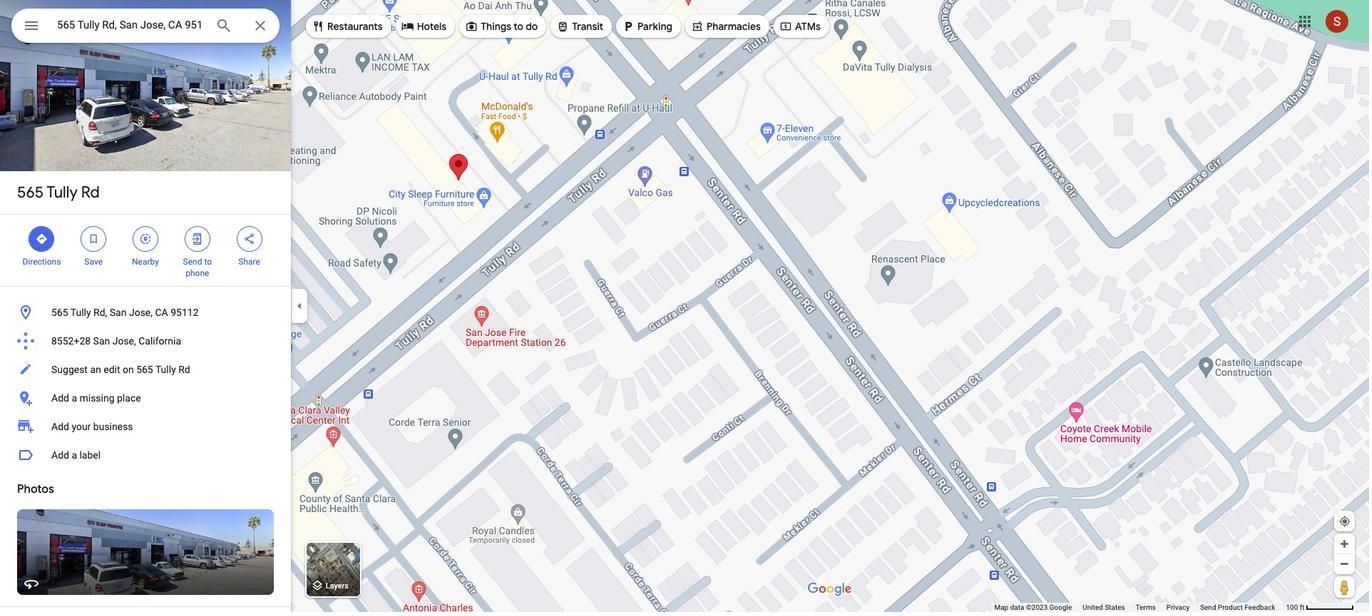 Task type: locate. For each thing, give the bounding box(es) containing it.
san
[[110, 307, 127, 318], [93, 335, 110, 347]]

1 a from the top
[[72, 392, 77, 404]]

map data ©2023 google
[[995, 604, 1073, 611]]

privacy
[[1167, 604, 1190, 611]]


[[312, 19, 325, 34]]

jose, down 565 tully rd, san jose, ca 95112
[[112, 335, 136, 347]]

0 horizontal spatial to
[[204, 257, 212, 267]]


[[87, 231, 100, 247]]

8552+28 san jose, california button
[[0, 327, 291, 355]]

1 vertical spatial a
[[72, 449, 77, 461]]

a inside button
[[72, 449, 77, 461]]

565
[[17, 183, 44, 203], [51, 307, 68, 318], [136, 364, 153, 375]]

1 add from the top
[[51, 392, 69, 404]]

things
[[481, 20, 512, 33]]

0 vertical spatial a
[[72, 392, 77, 404]]

on
[[123, 364, 134, 375]]


[[691, 19, 704, 34]]

your
[[72, 421, 91, 432]]

send for send to phone
[[183, 257, 202, 267]]

footer containing map data ©2023 google
[[995, 603, 1287, 612]]

pharmacies
[[707, 20, 761, 33]]

1 vertical spatial to
[[204, 257, 212, 267]]

565 for 565 tully rd
[[17, 183, 44, 203]]

2 horizontal spatial 565
[[136, 364, 153, 375]]

google
[[1050, 604, 1073, 611]]

tully left the rd,
[[70, 307, 91, 318]]

google account: sheryl atherton  
(sheryl.atherton@adept.ai) image
[[1326, 10, 1349, 33]]


[[23, 16, 40, 36]]

send left product
[[1201, 604, 1217, 611]]

data
[[1011, 604, 1025, 611]]

add a missing place
[[51, 392, 141, 404]]

add a label
[[51, 449, 101, 461]]


[[557, 19, 570, 34]]

transit
[[572, 20, 604, 33]]

add inside button
[[51, 449, 69, 461]]

suggest
[[51, 364, 88, 375]]

a for missing
[[72, 392, 77, 404]]

rd down california
[[179, 364, 190, 375]]

0 vertical spatial add
[[51, 392, 69, 404]]

565 tully rd, san jose, ca 95112
[[51, 307, 199, 318]]

tully down california
[[155, 364, 176, 375]]


[[780, 19, 793, 34]]

terms
[[1136, 604, 1156, 611]]

jose, left the ca
[[129, 307, 153, 318]]

0 vertical spatial send
[[183, 257, 202, 267]]

1 horizontal spatial rd
[[179, 364, 190, 375]]

565 up 
[[17, 183, 44, 203]]

2 add from the top
[[51, 421, 69, 432]]

1 vertical spatial san
[[93, 335, 110, 347]]

a inside 'button'
[[72, 392, 77, 404]]

565 tully rd
[[17, 183, 100, 203]]

565 tully rd, san jose, ca 95112 button
[[0, 298, 291, 327]]

to left do at the top left
[[514, 20, 524, 33]]

100 ft button
[[1287, 604, 1355, 611]]

1 vertical spatial add
[[51, 421, 69, 432]]

0 vertical spatial san
[[110, 307, 127, 318]]

tully up 
[[47, 183, 78, 203]]

jose,
[[129, 307, 153, 318], [112, 335, 136, 347]]

add your business
[[51, 421, 133, 432]]

nearby
[[132, 257, 159, 267]]

edit
[[104, 364, 120, 375]]

2 vertical spatial 565
[[136, 364, 153, 375]]

add down suggest
[[51, 392, 69, 404]]

privacy button
[[1167, 603, 1190, 612]]

add
[[51, 392, 69, 404], [51, 421, 69, 432], [51, 449, 69, 461]]

0 vertical spatial tully
[[47, 183, 78, 203]]

google maps element
[[0, 0, 1370, 612]]

add inside 'button'
[[51, 392, 69, 404]]

©2023
[[1027, 604, 1048, 611]]

rd up 
[[81, 183, 100, 203]]

1 horizontal spatial send
[[1201, 604, 1217, 611]]

0 vertical spatial 565
[[17, 183, 44, 203]]

0 horizontal spatial send
[[183, 257, 202, 267]]

565 up 8552+28
[[51, 307, 68, 318]]

 restaurants
[[312, 19, 383, 34]]

collapse side panel image
[[292, 298, 307, 314]]

none field inside 565 tully rd, san jose, ca 95111 field
[[57, 16, 204, 34]]

show your location image
[[1339, 515, 1352, 528]]

add left label
[[51, 449, 69, 461]]

suggest an edit on 565 tully rd button
[[0, 355, 291, 384]]

do
[[526, 20, 538, 33]]

send inside button
[[1201, 604, 1217, 611]]

send up phone
[[183, 257, 202, 267]]

a
[[72, 392, 77, 404], [72, 449, 77, 461]]


[[35, 231, 48, 247]]

an
[[90, 364, 101, 375]]

show street view coverage image
[[1335, 576, 1356, 598]]


[[401, 19, 414, 34]]

zoom in image
[[1340, 539, 1351, 549]]

a left missing
[[72, 392, 77, 404]]

ft
[[1300, 604, 1305, 611]]

2 vertical spatial add
[[51, 449, 69, 461]]

san right the rd,
[[110, 307, 127, 318]]

missing
[[80, 392, 115, 404]]

None field
[[57, 16, 204, 34]]

1 vertical spatial send
[[1201, 604, 1217, 611]]

1 horizontal spatial 565
[[51, 307, 68, 318]]

add a missing place button
[[0, 384, 291, 412]]

add for add a missing place
[[51, 392, 69, 404]]

send inside send to phone
[[183, 257, 202, 267]]

1 vertical spatial tully
[[70, 307, 91, 318]]

tully
[[47, 183, 78, 203], [70, 307, 91, 318], [155, 364, 176, 375]]

0 vertical spatial to
[[514, 20, 524, 33]]

0 vertical spatial rd
[[81, 183, 100, 203]]

parking
[[638, 20, 673, 33]]

san down the rd,
[[93, 335, 110, 347]]

label
[[80, 449, 101, 461]]

a left label
[[72, 449, 77, 461]]

hotels
[[417, 20, 447, 33]]

restaurants
[[327, 20, 383, 33]]

565 right on
[[136, 364, 153, 375]]

to up phone
[[204, 257, 212, 267]]

0 horizontal spatial 565
[[17, 183, 44, 203]]

send
[[183, 257, 202, 267], [1201, 604, 1217, 611]]

 hotels
[[401, 19, 447, 34]]

3 add from the top
[[51, 449, 69, 461]]

1 vertical spatial 565
[[51, 307, 68, 318]]

footer
[[995, 603, 1287, 612]]

1 vertical spatial rd
[[179, 364, 190, 375]]

to
[[514, 20, 524, 33], [204, 257, 212, 267]]

1 horizontal spatial to
[[514, 20, 524, 33]]

rd
[[81, 183, 100, 203], [179, 364, 190, 375]]

2 a from the top
[[72, 449, 77, 461]]

add left your on the left of page
[[51, 421, 69, 432]]



Task type: describe. For each thing, give the bounding box(es) containing it.

[[465, 19, 478, 34]]

business
[[93, 421, 133, 432]]

 button
[[11, 9, 51, 46]]

send to phone
[[183, 257, 212, 278]]

layers
[[326, 582, 349, 591]]


[[622, 19, 635, 34]]

add for add your business
[[51, 421, 69, 432]]

california
[[139, 335, 181, 347]]

to inside send to phone
[[204, 257, 212, 267]]

tully for rd,
[[70, 307, 91, 318]]

to inside  things to do
[[514, 20, 524, 33]]

share
[[239, 257, 260, 267]]

95112
[[171, 307, 199, 318]]

0 horizontal spatial rd
[[81, 183, 100, 203]]

2 vertical spatial tully
[[155, 364, 176, 375]]

565 for 565 tully rd, san jose, ca 95112
[[51, 307, 68, 318]]

feedback
[[1245, 604, 1276, 611]]

atms
[[795, 20, 821, 33]]


[[139, 231, 152, 247]]

product
[[1219, 604, 1244, 611]]

 atms
[[780, 19, 821, 34]]

directions
[[22, 257, 61, 267]]

united states button
[[1083, 603, 1126, 612]]

save
[[84, 257, 103, 267]]

phone
[[186, 268, 209, 278]]

add your business link
[[0, 412, 291, 441]]

footer inside google maps element
[[995, 603, 1287, 612]]

8552+28
[[51, 335, 91, 347]]

rd inside button
[[179, 364, 190, 375]]

states
[[1105, 604, 1126, 611]]

place
[[117, 392, 141, 404]]


[[191, 231, 204, 247]]

565 Tully Rd, San Jose, CA 95111 field
[[11, 9, 280, 43]]

actions for 565 tully rd region
[[0, 215, 291, 286]]

send for send product feedback
[[1201, 604, 1217, 611]]

add for add a label
[[51, 449, 69, 461]]

565 tully rd main content
[[0, 0, 291, 612]]

map
[[995, 604, 1009, 611]]

tully for rd
[[47, 183, 78, 203]]

0 vertical spatial jose,
[[129, 307, 153, 318]]

terms button
[[1136, 603, 1156, 612]]

 parking
[[622, 19, 673, 34]]

united
[[1083, 604, 1104, 611]]

100
[[1287, 604, 1299, 611]]

suggest an edit on 565 tully rd
[[51, 364, 190, 375]]

ca
[[155, 307, 168, 318]]

zoom out image
[[1340, 559, 1351, 569]]

 things to do
[[465, 19, 538, 34]]

photos
[[17, 482, 54, 497]]

 pharmacies
[[691, 19, 761, 34]]


[[243, 231, 256, 247]]

a for label
[[72, 449, 77, 461]]

united states
[[1083, 604, 1126, 611]]

rd,
[[94, 307, 107, 318]]

1 vertical spatial jose,
[[112, 335, 136, 347]]

 search field
[[11, 9, 280, 46]]

add a label button
[[0, 441, 291, 469]]

100 ft
[[1287, 604, 1305, 611]]

send product feedback
[[1201, 604, 1276, 611]]

send product feedback button
[[1201, 603, 1276, 612]]

8552+28 san jose, california
[[51, 335, 181, 347]]

 transit
[[557, 19, 604, 34]]



Task type: vqa. For each thing, say whether or not it's contained in the screenshot.
 Pharmacies
yes



